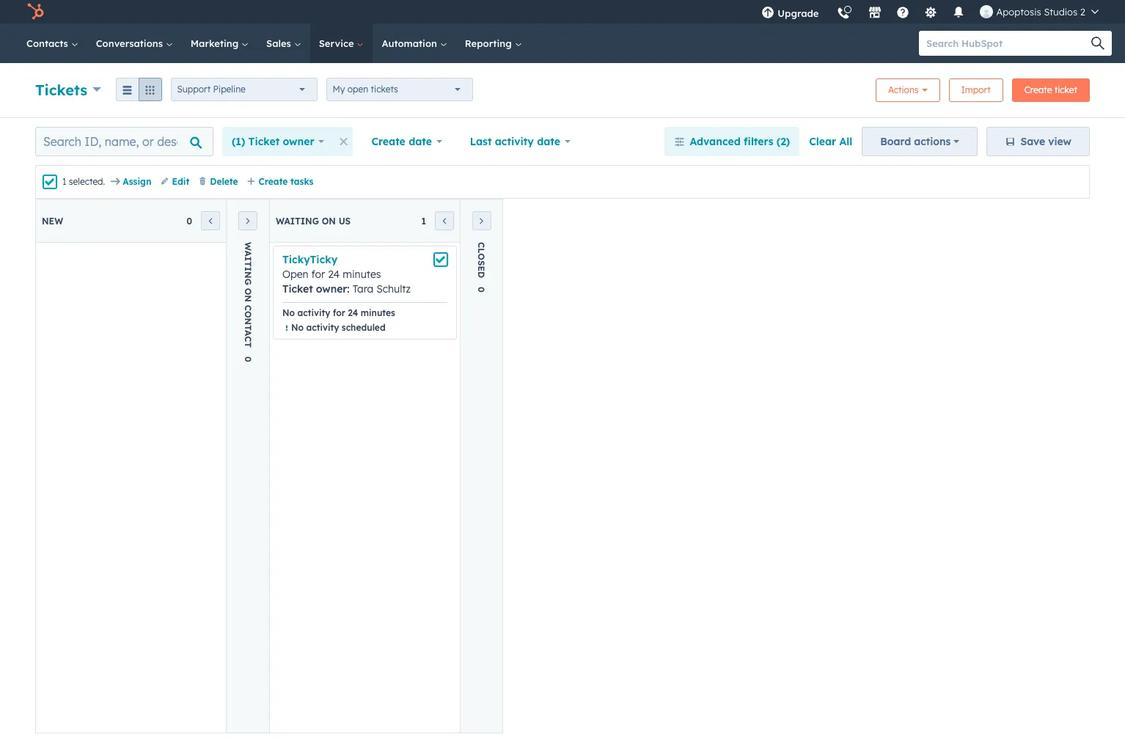 Task type: describe. For each thing, give the bounding box(es) containing it.
hubspot image
[[26, 3, 44, 21]]

view
[[1049, 135, 1072, 148]]

activity for date
[[495, 135, 534, 148]]

reporting
[[465, 37, 515, 49]]

calling icon button
[[832, 1, 857, 23]]

ticket inside open for 24 minutes ticket owner : tara schultz
[[283, 283, 313, 296]]

marketplaces button
[[860, 0, 891, 23]]

service link
[[310, 23, 373, 63]]

no activity scheduled
[[291, 322, 386, 333]]

2 n from the top
[[243, 295, 254, 302]]

upgrade image
[[762, 7, 775, 20]]

calling icon image
[[838, 7, 851, 21]]

1 t from the top
[[243, 261, 254, 267]]

settings image
[[925, 7, 938, 20]]

(1)
[[232, 135, 245, 148]]

create ticket
[[1025, 84, 1078, 95]]

open
[[348, 84, 369, 95]]

save view button
[[987, 127, 1091, 156]]

create for create tasks
[[259, 176, 288, 187]]

2
[[1081, 6, 1086, 18]]

apoptosis
[[997, 6, 1042, 18]]

last
[[470, 135, 492, 148]]

contacts link
[[18, 23, 87, 63]]

(2)
[[777, 135, 791, 148]]

reporting link
[[456, 23, 531, 63]]

no for no activity for 24 minutes
[[283, 308, 295, 319]]

delete
[[210, 176, 238, 187]]

board actions
[[881, 135, 951, 148]]

pipeline
[[213, 84, 246, 95]]

1 i from the top
[[243, 257, 254, 261]]

owner inside popup button
[[283, 135, 315, 148]]

advanced
[[690, 135, 741, 148]]

clear all button
[[800, 127, 863, 156]]

upgrade
[[778, 7, 819, 19]]

advanced filters (2) button
[[665, 127, 800, 156]]

board actions button
[[863, 127, 979, 156]]

0 for c
[[476, 287, 487, 293]]

3 n from the top
[[243, 318, 254, 325]]

2 i from the top
[[243, 267, 254, 272]]

last activity date button
[[461, 127, 580, 156]]

tickets
[[35, 80, 87, 99]]

1 selected.
[[62, 176, 105, 187]]

no activity for 24 minutes
[[283, 308, 395, 319]]

actions
[[915, 135, 951, 148]]

create date button
[[362, 127, 452, 156]]

minutes inside open for 24 minutes ticket owner : tara schultz
[[343, 268, 381, 281]]

clear all
[[810, 135, 853, 148]]

1 c from the top
[[243, 305, 254, 311]]

create for create ticket
[[1025, 84, 1053, 95]]

sales link
[[258, 23, 310, 63]]

tara schultz image
[[981, 5, 994, 18]]

0 vertical spatial o
[[476, 253, 487, 260]]

save view
[[1021, 135, 1072, 148]]

apoptosis studios 2
[[997, 6, 1086, 18]]

1 vertical spatial for
[[333, 308, 346, 319]]

delete button
[[198, 175, 238, 189]]

on
[[322, 215, 336, 226]]

marketing
[[191, 37, 242, 49]]

support pipeline button
[[171, 78, 317, 101]]

Search ID, name, or description search field
[[35, 127, 214, 156]]

tickyticky
[[283, 253, 338, 266]]

all
[[840, 135, 853, 148]]

settings link
[[916, 0, 947, 23]]

search image
[[1092, 37, 1105, 50]]

conversations link
[[87, 23, 182, 63]]

assign
[[123, 176, 152, 187]]

support pipeline
[[177, 84, 246, 95]]

0 for w
[[243, 357, 254, 362]]

ticket inside popup button
[[248, 135, 280, 148]]

actions
[[889, 84, 919, 95]]

scheduled
[[342, 322, 386, 333]]

my
[[333, 84, 345, 95]]

s
[[476, 260, 487, 266]]

w a i t i n g o n c o n t a c t
[[243, 242, 254, 348]]

c
[[476, 242, 487, 248]]

create date
[[372, 135, 432, 148]]

help button
[[891, 0, 916, 23]]

:
[[347, 283, 350, 296]]

1 for 1
[[422, 215, 426, 226]]

contacts
[[26, 37, 71, 49]]

d
[[476, 272, 487, 278]]

group inside "tickets" banner
[[116, 78, 162, 101]]

service
[[319, 37, 357, 49]]

notifications image
[[953, 7, 966, 20]]

activity for scheduled
[[306, 322, 339, 333]]

search button
[[1085, 31, 1113, 56]]

save
[[1021, 135, 1046, 148]]

clear
[[810, 135, 837, 148]]

create tasks
[[259, 176, 314, 187]]



Task type: vqa. For each thing, say whether or not it's contained in the screenshot.
Go to Prospecting
no



Task type: locate. For each thing, give the bounding box(es) containing it.
date inside popup button
[[409, 135, 432, 148]]

1 vertical spatial owner
[[316, 283, 347, 296]]

0 horizontal spatial owner
[[283, 135, 315, 148]]

0 down edit
[[187, 215, 192, 226]]

my open tickets
[[333, 84, 398, 95]]

import
[[962, 84, 991, 95]]

ticket down open
[[283, 283, 313, 296]]

0 vertical spatial c
[[243, 305, 254, 311]]

my open tickets button
[[326, 78, 473, 101]]

2 date from the left
[[537, 135, 561, 148]]

(1) ticket owner
[[232, 135, 315, 148]]

1 horizontal spatial date
[[537, 135, 561, 148]]

0 horizontal spatial date
[[409, 135, 432, 148]]

0 vertical spatial minutes
[[343, 268, 381, 281]]

advanced filters (2)
[[690, 135, 791, 148]]

group
[[116, 78, 162, 101]]

marketing link
[[182, 23, 258, 63]]

0 vertical spatial 0
[[187, 215, 192, 226]]

0 horizontal spatial for
[[312, 268, 325, 281]]

create inside create ticket button
[[1025, 84, 1053, 95]]

2 c from the top
[[243, 336, 254, 342]]

ticket right (1)
[[248, 135, 280, 148]]

0 vertical spatial for
[[312, 268, 325, 281]]

tickets button
[[35, 79, 101, 100]]

create ticket button
[[1013, 79, 1091, 102]]

0 vertical spatial create
[[1025, 84, 1053, 95]]

0 vertical spatial activity
[[495, 135, 534, 148]]

2 vertical spatial t
[[243, 342, 254, 348]]

for
[[312, 268, 325, 281], [333, 308, 346, 319]]

owner up tasks
[[283, 135, 315, 148]]

tasks
[[291, 176, 314, 187]]

1 for 1 selected.
[[62, 176, 66, 187]]

edit button
[[160, 175, 190, 189]]

board
[[881, 135, 912, 148]]

conversations
[[96, 37, 166, 49]]

2 horizontal spatial 0
[[476, 287, 487, 293]]

i
[[243, 257, 254, 261], [243, 267, 254, 272]]

2 t from the top
[[243, 325, 254, 330]]

1 vertical spatial a
[[243, 330, 254, 336]]

i up g
[[243, 267, 254, 272]]

Search HubSpot search field
[[920, 31, 1099, 56]]

a
[[243, 251, 254, 257], [243, 330, 254, 336]]

i down w
[[243, 257, 254, 261]]

create for create date
[[372, 135, 406, 148]]

new
[[42, 215, 63, 226]]

tickets
[[371, 84, 398, 95]]

activity down the "no activity for 24 minutes"
[[306, 322, 339, 333]]

apoptosis studios 2 button
[[972, 0, 1108, 23]]

import button
[[949, 79, 1004, 102]]

3 t from the top
[[243, 342, 254, 348]]

0
[[187, 215, 192, 226], [476, 287, 487, 293], [243, 357, 254, 362]]

2 vertical spatial create
[[259, 176, 288, 187]]

for down the tickyticky link at the left of the page
[[312, 268, 325, 281]]

1 vertical spatial activity
[[298, 308, 330, 319]]

date down "tickets" banner on the top
[[537, 135, 561, 148]]

1 vertical spatial c
[[243, 336, 254, 342]]

marketplaces image
[[869, 7, 883, 20]]

1 vertical spatial 1
[[422, 215, 426, 226]]

2 vertical spatial activity
[[306, 322, 339, 333]]

for up no activity scheduled
[[333, 308, 346, 319]]

1 vertical spatial 0
[[476, 287, 487, 293]]

e
[[476, 266, 487, 272]]

minutes up tara
[[343, 268, 381, 281]]

1 date from the left
[[409, 135, 432, 148]]

activity for for
[[298, 308, 330, 319]]

owner up the "no activity for 24 minutes"
[[316, 283, 347, 296]]

24 inside open for 24 minutes ticket owner : tara schultz
[[328, 268, 340, 281]]

menu containing apoptosis studios 2
[[753, 0, 1108, 29]]

1 vertical spatial t
[[243, 325, 254, 330]]

no down open
[[283, 308, 295, 319]]

2 a from the top
[[243, 330, 254, 336]]

waiting
[[276, 215, 319, 226]]

waiting on us
[[276, 215, 351, 226]]

hubspot link
[[18, 3, 55, 21]]

1 a from the top
[[243, 251, 254, 257]]

l
[[476, 248, 487, 253]]

1 vertical spatial create
[[372, 135, 406, 148]]

w
[[243, 242, 254, 251]]

open for 24 minutes ticket owner : tara schultz
[[283, 268, 411, 296]]

0 horizontal spatial create
[[259, 176, 288, 187]]

1 vertical spatial no
[[291, 322, 304, 333]]

activity right last
[[495, 135, 534, 148]]

(1) ticket owner button
[[222, 127, 334, 156]]

create left ticket
[[1025, 84, 1053, 95]]

0 vertical spatial no
[[283, 308, 295, 319]]

c
[[243, 305, 254, 311], [243, 336, 254, 342]]

1
[[62, 176, 66, 187], [422, 215, 426, 226]]

edit
[[172, 176, 190, 187]]

us
[[339, 215, 351, 226]]

create inside create date popup button
[[372, 135, 406, 148]]

automation
[[382, 37, 440, 49]]

create
[[1025, 84, 1053, 95], [372, 135, 406, 148], [259, 176, 288, 187]]

0 down w a i t i n g o n c o n t a c t
[[243, 357, 254, 362]]

1 vertical spatial minutes
[[361, 308, 395, 319]]

create down tickets
[[372, 135, 406, 148]]

0 vertical spatial owner
[[283, 135, 315, 148]]

0 down d
[[476, 287, 487, 293]]

automation link
[[373, 23, 456, 63]]

0 vertical spatial 24
[[328, 268, 340, 281]]

0 horizontal spatial 0
[[187, 215, 192, 226]]

0 horizontal spatial 24
[[328, 268, 340, 281]]

o
[[476, 253, 487, 260], [243, 288, 254, 295], [243, 311, 254, 318]]

2 vertical spatial n
[[243, 318, 254, 325]]

owner
[[283, 135, 315, 148], [316, 283, 347, 296]]

date
[[409, 135, 432, 148], [537, 135, 561, 148]]

assign button
[[111, 175, 152, 189]]

selected.
[[69, 176, 105, 187]]

activity up no activity scheduled
[[298, 308, 330, 319]]

0 vertical spatial i
[[243, 257, 254, 261]]

0 horizontal spatial 1
[[62, 176, 66, 187]]

1 vertical spatial 24
[[348, 308, 358, 319]]

ticket
[[248, 135, 280, 148], [283, 283, 313, 296]]

24 up 'scheduled'
[[348, 308, 358, 319]]

tara
[[353, 283, 374, 296]]

date down my open tickets popup button
[[409, 135, 432, 148]]

0 vertical spatial t
[[243, 261, 254, 267]]

1 horizontal spatial 0
[[243, 357, 254, 362]]

1 vertical spatial i
[[243, 267, 254, 272]]

n
[[243, 272, 254, 279], [243, 295, 254, 302], [243, 318, 254, 325]]

last activity date
[[470, 135, 561, 148]]

0 vertical spatial n
[[243, 272, 254, 279]]

create left tasks
[[259, 176, 288, 187]]

schultz
[[377, 283, 411, 296]]

0 horizontal spatial ticket
[[248, 135, 280, 148]]

minutes
[[343, 268, 381, 281], [361, 308, 395, 319]]

create tasks button
[[247, 175, 314, 189]]

tickets banner
[[35, 74, 1091, 103]]

t
[[243, 261, 254, 267], [243, 325, 254, 330], [243, 342, 254, 348]]

1 horizontal spatial owner
[[316, 283, 347, 296]]

1 vertical spatial ticket
[[283, 283, 313, 296]]

24
[[328, 268, 340, 281], [348, 308, 358, 319]]

support
[[177, 84, 211, 95]]

1 vertical spatial n
[[243, 295, 254, 302]]

studios
[[1045, 6, 1078, 18]]

actions button
[[876, 79, 941, 102]]

c l o s e d
[[476, 242, 487, 278]]

no for no activity scheduled
[[291, 322, 304, 333]]

1 horizontal spatial ticket
[[283, 283, 313, 296]]

date inside popup button
[[537, 135, 561, 148]]

tickyticky link
[[283, 253, 338, 266]]

help image
[[897, 7, 910, 20]]

1 vertical spatial o
[[243, 288, 254, 295]]

1 n from the top
[[243, 272, 254, 279]]

2 vertical spatial o
[[243, 311, 254, 318]]

activity inside popup button
[[495, 135, 534, 148]]

1 horizontal spatial 24
[[348, 308, 358, 319]]

no
[[283, 308, 295, 319], [291, 322, 304, 333]]

1 horizontal spatial create
[[372, 135, 406, 148]]

create inside create tasks button
[[259, 176, 288, 187]]

menu
[[753, 0, 1108, 29]]

a up g
[[243, 251, 254, 257]]

g
[[243, 279, 254, 286]]

open
[[283, 268, 309, 281]]

0 vertical spatial ticket
[[248, 135, 280, 148]]

minutes up 'scheduled'
[[361, 308, 395, 319]]

sales
[[266, 37, 294, 49]]

24 down tickyticky at the left top
[[328, 268, 340, 281]]

2 vertical spatial 0
[[243, 357, 254, 362]]

ticket
[[1055, 84, 1078, 95]]

1 horizontal spatial for
[[333, 308, 346, 319]]

1 horizontal spatial 1
[[422, 215, 426, 226]]

0 vertical spatial 1
[[62, 176, 66, 187]]

for inside open for 24 minutes ticket owner : tara schultz
[[312, 268, 325, 281]]

owner inside open for 24 minutes ticket owner : tara schultz
[[316, 283, 347, 296]]

2 horizontal spatial create
[[1025, 84, 1053, 95]]

notifications button
[[947, 0, 972, 23]]

a down g
[[243, 330, 254, 336]]

no down the "no activity for 24 minutes"
[[291, 322, 304, 333]]

activity
[[495, 135, 534, 148], [298, 308, 330, 319], [306, 322, 339, 333]]

filters
[[744, 135, 774, 148]]

0 vertical spatial a
[[243, 251, 254, 257]]



